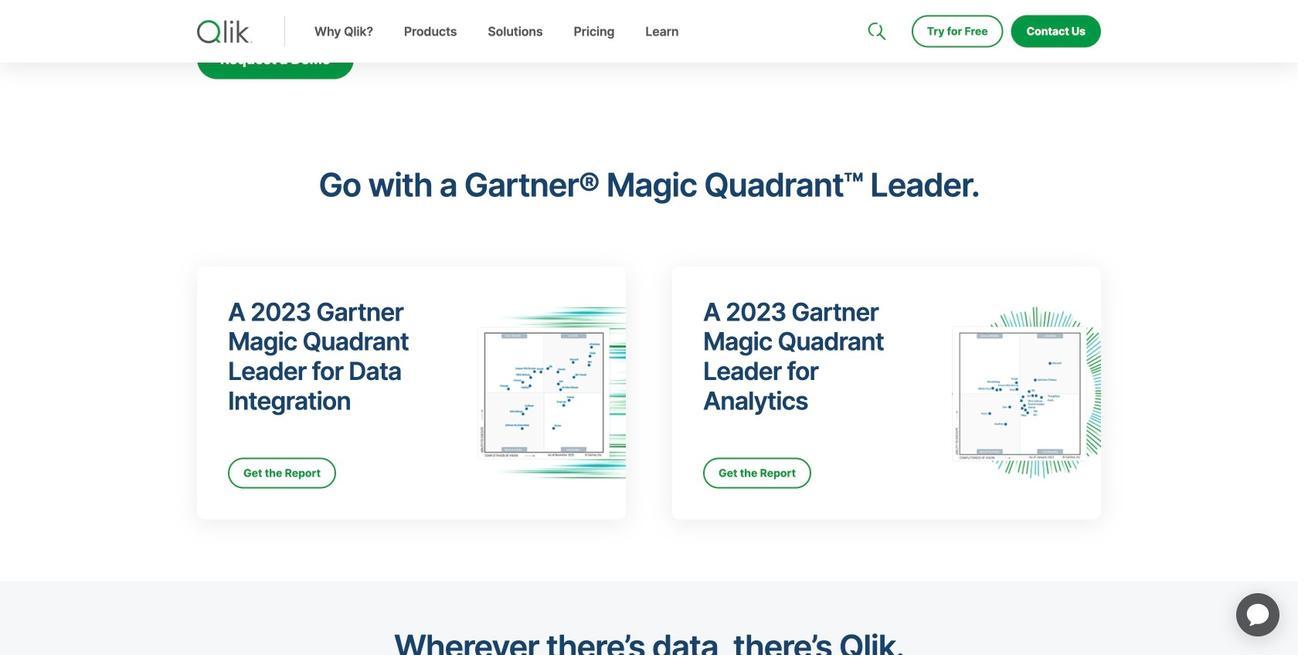 Task type: describe. For each thing, give the bounding box(es) containing it.
support image
[[870, 0, 882, 12]]



Task type: locate. For each thing, give the bounding box(es) containing it.
login image
[[1052, 0, 1065, 12]]

application
[[1218, 575, 1299, 656]]

qlik image
[[197, 20, 253, 43]]



Task type: vqa. For each thing, say whether or not it's contained in the screenshot.
Qlik image
yes



